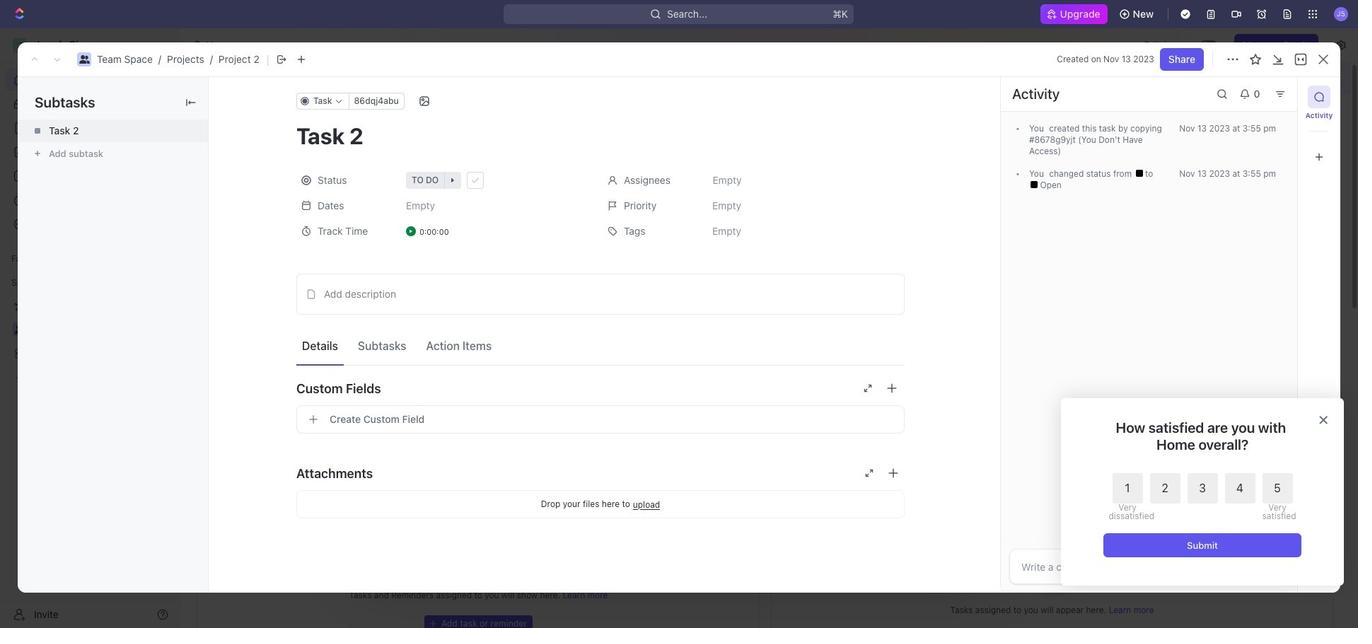 Task type: describe. For each thing, give the bounding box(es) containing it.
task sidebar content section
[[998, 77, 1298, 593]]

tree inside sidebar 'navigation'
[[6, 294, 174, 389]]

sidebar navigation
[[0, 28, 180, 628]]

qdq9q image
[[836, 268, 848, 280]]



Task type: vqa. For each thing, say whether or not it's contained in the screenshot.
bottommost Maps
no



Task type: locate. For each thing, give the bounding box(es) containing it.
tree
[[6, 294, 174, 389]]

alert
[[180, 63, 1351, 94]]

option group
[[1109, 473, 1293, 521]]

Edit task name text field
[[297, 122, 905, 149]]

task sidebar navigation tab list
[[1304, 86, 1335, 168]]

user group image
[[79, 55, 90, 64]]

dialog
[[1061, 398, 1345, 586]]



